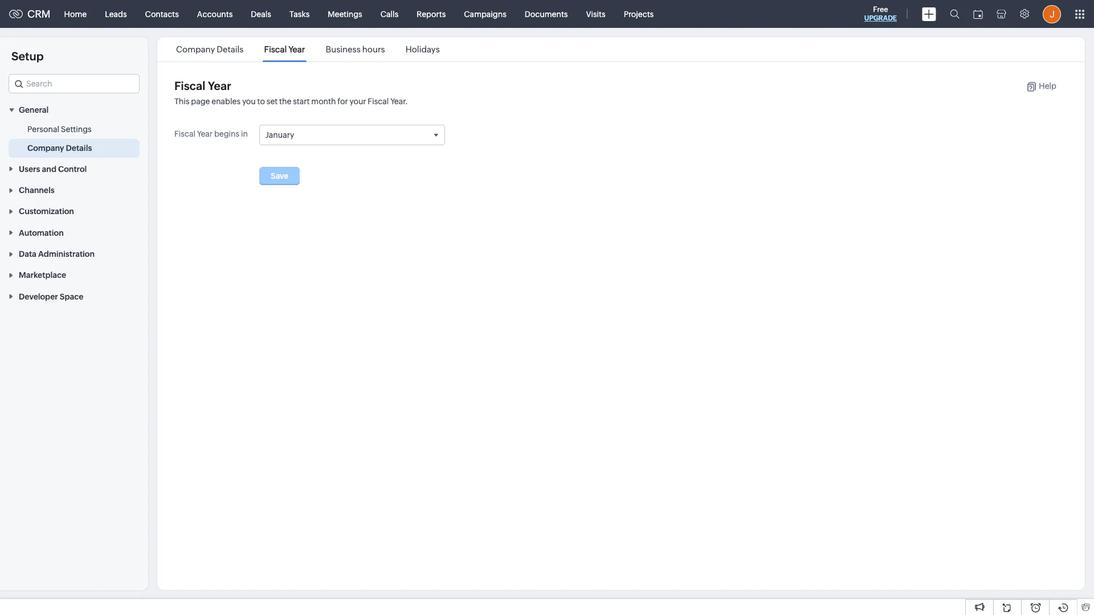 Task type: describe. For each thing, give the bounding box(es) containing it.
developer
[[19, 292, 58, 302]]

campaigns
[[464, 9, 507, 19]]

leads
[[105, 9, 127, 19]]

users and control
[[19, 165, 87, 174]]

space
[[60, 292, 84, 302]]

users and control button
[[0, 158, 148, 179]]

data
[[19, 250, 36, 259]]

enables
[[212, 97, 241, 106]]

setup
[[11, 50, 44, 63]]

accounts
[[197, 9, 233, 19]]

holidays link
[[404, 44, 442, 54]]

tasks
[[290, 9, 310, 19]]

fiscal year begins in
[[174, 129, 248, 139]]

contacts link
[[136, 0, 188, 28]]

free
[[874, 5, 889, 14]]

users
[[19, 165, 40, 174]]

business hours link
[[324, 44, 387, 54]]

profile image
[[1044, 5, 1062, 23]]

documents
[[525, 9, 568, 19]]

create menu image
[[923, 7, 937, 21]]

customization button
[[0, 201, 148, 222]]

help
[[1040, 82, 1057, 91]]

visits
[[586, 9, 606, 19]]

1 vertical spatial fiscal year
[[174, 79, 231, 92]]

to
[[258, 97, 265, 106]]

personal
[[27, 125, 59, 134]]

reports link
[[408, 0, 455, 28]]

0 vertical spatial company details
[[176, 44, 244, 54]]

marketplace
[[19, 271, 66, 280]]

calls link
[[372, 0, 408, 28]]

2 vertical spatial year
[[197, 129, 213, 139]]

general
[[19, 106, 49, 115]]

crm link
[[9, 8, 51, 20]]

customization
[[19, 207, 74, 216]]

deals
[[251, 9, 271, 19]]

free upgrade
[[865, 5, 898, 22]]

1 horizontal spatial fiscal year
[[264, 44, 305, 54]]

automation button
[[0, 222, 148, 243]]

begins
[[214, 129, 240, 139]]

fiscal year link
[[263, 44, 307, 54]]

the
[[279, 97, 292, 106]]

leads link
[[96, 0, 136, 28]]

search image
[[951, 9, 960, 19]]

contacts
[[145, 9, 179, 19]]

channels
[[19, 186, 55, 195]]

details inside 'list'
[[217, 44, 244, 54]]

search element
[[944, 0, 967, 28]]

hours
[[363, 44, 385, 54]]

projects
[[624, 9, 654, 19]]

1 horizontal spatial company details link
[[174, 44, 245, 54]]

crm
[[27, 8, 51, 20]]

Search text field
[[9, 75, 139, 93]]

you
[[242, 97, 256, 106]]

meetings
[[328, 9, 363, 19]]

company details inside general region
[[27, 144, 92, 153]]

general region
[[0, 121, 148, 158]]

details inside general region
[[66, 144, 92, 153]]



Task type: locate. For each thing, give the bounding box(es) containing it.
0 horizontal spatial company details link
[[27, 143, 92, 154]]

calendar image
[[974, 9, 984, 19]]

page
[[191, 97, 210, 106]]

your
[[350, 97, 366, 106]]

list
[[166, 37, 450, 62]]

set
[[267, 97, 278, 106]]

visits link
[[577, 0, 615, 28]]

1 vertical spatial details
[[66, 144, 92, 153]]

fiscal year up page
[[174, 79, 231, 92]]

company inside general region
[[27, 144, 64, 153]]

year down tasks at top left
[[289, 44, 305, 54]]

company inside 'list'
[[176, 44, 215, 54]]

1 vertical spatial year
[[208, 79, 231, 92]]

accounts link
[[188, 0, 242, 28]]

automation
[[19, 229, 64, 238]]

details down settings
[[66, 144, 92, 153]]

details
[[217, 44, 244, 54], [66, 144, 92, 153]]

1 horizontal spatial details
[[217, 44, 244, 54]]

deals link
[[242, 0, 281, 28]]

fiscal down this
[[174, 129, 196, 139]]

0 horizontal spatial fiscal year
[[174, 79, 231, 92]]

upgrade
[[865, 14, 898, 22]]

list containing company details
[[166, 37, 450, 62]]

1 vertical spatial company details link
[[27, 143, 92, 154]]

developer space button
[[0, 286, 148, 307]]

0 horizontal spatial company
[[27, 144, 64, 153]]

personal settings link
[[27, 124, 92, 135]]

marketplace button
[[0, 265, 148, 286]]

projects link
[[615, 0, 663, 28]]

this
[[174, 97, 190, 106]]

company details link
[[174, 44, 245, 54], [27, 143, 92, 154]]

fiscal
[[264, 44, 287, 54], [174, 79, 206, 92], [368, 97, 389, 106], [174, 129, 196, 139]]

fiscal year
[[264, 44, 305, 54], [174, 79, 231, 92]]

this page enables you to set the start month for your fiscal year.
[[174, 97, 408, 106]]

1 horizontal spatial company
[[176, 44, 215, 54]]

business hours
[[326, 44, 385, 54]]

calls
[[381, 9, 399, 19]]

developer space
[[19, 292, 84, 302]]

0 vertical spatial company details link
[[174, 44, 245, 54]]

company details
[[176, 44, 244, 54], [27, 144, 92, 153]]

year up enables
[[208, 79, 231, 92]]

January field
[[260, 125, 445, 145]]

meetings link
[[319, 0, 372, 28]]

channels button
[[0, 179, 148, 201]]

home
[[64, 9, 87, 19]]

0 horizontal spatial details
[[66, 144, 92, 153]]

holidays
[[406, 44, 440, 54]]

in
[[241, 129, 248, 139]]

company
[[176, 44, 215, 54], [27, 144, 64, 153]]

None field
[[9, 74, 140, 94]]

general button
[[0, 99, 148, 121]]

company details down the personal settings
[[27, 144, 92, 153]]

start
[[293, 97, 310, 106]]

tasks link
[[281, 0, 319, 28]]

profile element
[[1037, 0, 1069, 28]]

company details down accounts link
[[176, 44, 244, 54]]

fiscal right your
[[368, 97, 389, 106]]

0 vertical spatial fiscal year
[[264, 44, 305, 54]]

company details link down the personal settings
[[27, 143, 92, 154]]

settings
[[61, 125, 92, 134]]

0 vertical spatial year
[[289, 44, 305, 54]]

administration
[[38, 250, 95, 259]]

1 vertical spatial company
[[27, 144, 64, 153]]

company details link down accounts link
[[174, 44, 245, 54]]

control
[[58, 165, 87, 174]]

company down accounts
[[176, 44, 215, 54]]

january
[[266, 131, 294, 140]]

fiscal up this
[[174, 79, 206, 92]]

business
[[326, 44, 361, 54]]

0 vertical spatial company
[[176, 44, 215, 54]]

for
[[338, 97, 348, 106]]

documents link
[[516, 0, 577, 28]]

home link
[[55, 0, 96, 28]]

help link
[[1016, 82, 1057, 92]]

year inside 'list'
[[289, 44, 305, 54]]

campaigns link
[[455, 0, 516, 28]]

create menu element
[[916, 0, 944, 28]]

personal settings
[[27, 125, 92, 134]]

0 vertical spatial details
[[217, 44, 244, 54]]

year left begins
[[197, 129, 213, 139]]

fiscal year down tasks link
[[264, 44, 305, 54]]

month
[[312, 97, 336, 106]]

reports
[[417, 9, 446, 19]]

details down accounts
[[217, 44, 244, 54]]

company down personal
[[27, 144, 64, 153]]

0 horizontal spatial company details
[[27, 144, 92, 153]]

data administration button
[[0, 243, 148, 265]]

1 vertical spatial company details
[[27, 144, 92, 153]]

year
[[289, 44, 305, 54], [208, 79, 231, 92], [197, 129, 213, 139]]

year.
[[391, 97, 408, 106]]

and
[[42, 165, 56, 174]]

1 horizontal spatial company details
[[176, 44, 244, 54]]

fiscal down deals
[[264, 44, 287, 54]]

data administration
[[19, 250, 95, 259]]



